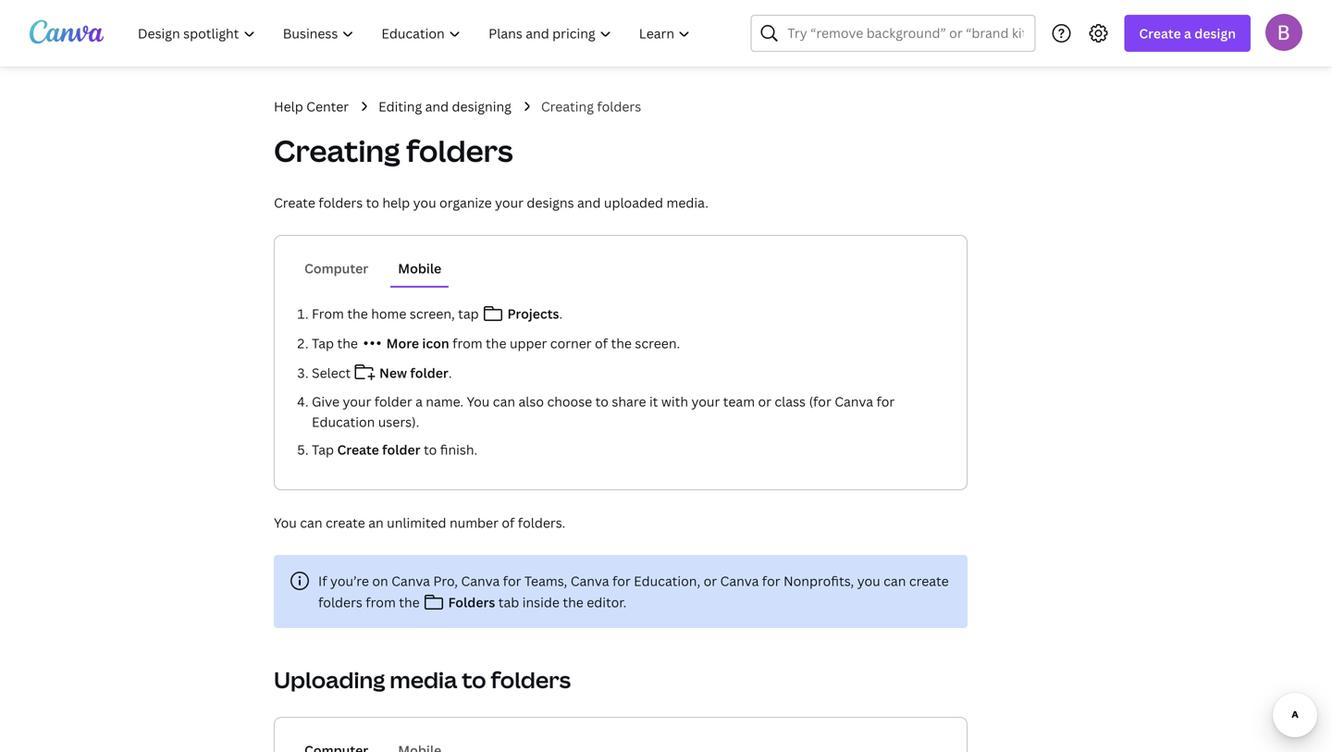 Task type: locate. For each thing, give the bounding box(es) containing it.
tap for tap create folder to finish.
[[312, 441, 334, 459]]

create
[[1140, 25, 1182, 42], [274, 194, 316, 212], [337, 441, 379, 459]]

0 horizontal spatial or
[[704, 572, 717, 590]]

0 vertical spatial from
[[453, 335, 483, 352]]

canva right the (for
[[835, 393, 874, 411]]

to inside give your folder a name. you can also choose to share it with your team or class (for canva for education users).
[[596, 393, 609, 411]]

tap down from
[[312, 335, 334, 352]]

for up 'tab'
[[503, 572, 522, 590]]

1 vertical spatial a
[[416, 393, 423, 411]]

0 horizontal spatial from
[[366, 594, 396, 611]]

the inside if you're on canva pro, canva for teams, canva for education, or canva for nonprofits, you can create folders from the
[[399, 594, 420, 611]]

1 vertical spatial tap
[[312, 441, 334, 459]]

creating folders
[[541, 98, 642, 115], [274, 131, 513, 171]]

an
[[369, 514, 384, 532]]

tap the
[[312, 335, 361, 352]]

give
[[312, 393, 340, 411]]

canva
[[835, 393, 874, 411], [392, 572, 430, 590], [461, 572, 500, 590], [571, 572, 610, 590], [721, 572, 759, 590]]

can
[[493, 393, 516, 411], [300, 514, 323, 532], [884, 572, 907, 590]]

folders tab inside the editor.
[[445, 594, 627, 611]]

your right the with
[[692, 393, 720, 411]]

0 vertical spatial and
[[425, 98, 449, 115]]

2 horizontal spatial your
[[692, 393, 720, 411]]

0 vertical spatial creating
[[541, 98, 594, 115]]

2 vertical spatial can
[[884, 572, 907, 590]]

1 horizontal spatial create
[[337, 441, 379, 459]]

of left folders.
[[502, 514, 515, 532]]

from down tap
[[453, 335, 483, 352]]

to left 'share'
[[596, 393, 609, 411]]

for
[[877, 393, 895, 411], [503, 572, 522, 590], [613, 572, 631, 590], [763, 572, 781, 590]]

the right inside
[[563, 594, 584, 611]]

on
[[372, 572, 388, 590]]

a left design
[[1185, 25, 1192, 42]]

or inside if you're on canva pro, canva for teams, canva for education, or canva for nonprofits, you can create folders from the
[[704, 572, 717, 590]]

create down the education
[[337, 441, 379, 459]]

0 vertical spatial .
[[560, 305, 563, 323]]

creating folders link
[[541, 96, 642, 117]]

give your folder a name. you can also choose to share it with your team or class (for canva for education users).
[[312, 393, 895, 431]]

to
[[366, 194, 379, 212], [596, 393, 609, 411], [424, 441, 437, 459], [462, 665, 486, 695]]

or inside give your folder a name. you can also choose to share it with your team or class (for canva for education users).
[[759, 393, 772, 411]]

1 vertical spatial can
[[300, 514, 323, 532]]

create up computer
[[274, 194, 316, 212]]

computer button
[[297, 251, 376, 286]]

folder down icon
[[410, 364, 449, 382]]

help center link
[[274, 96, 349, 117]]

0 vertical spatial of
[[595, 335, 608, 352]]

0 vertical spatial a
[[1185, 25, 1192, 42]]

1 vertical spatial folder
[[375, 393, 412, 411]]

0 horizontal spatial .
[[449, 364, 452, 382]]

1 horizontal spatial you
[[858, 572, 881, 590]]

0 vertical spatial creating folders
[[541, 98, 642, 115]]

canva up folders
[[461, 572, 500, 590]]

1 vertical spatial creating folders
[[274, 131, 513, 171]]

1 horizontal spatial and
[[578, 194, 601, 212]]

uploaded
[[604, 194, 664, 212]]

0 vertical spatial create
[[326, 514, 365, 532]]

1 vertical spatial and
[[578, 194, 601, 212]]

of for number
[[502, 514, 515, 532]]

uploading
[[274, 665, 385, 695]]

for right the (for
[[877, 393, 895, 411]]

create inside if you're on canva pro, canva for teams, canva for education, or canva for nonprofits, you can create folders from the
[[910, 572, 949, 590]]

1 horizontal spatial can
[[493, 393, 516, 411]]

folders
[[448, 594, 495, 611]]

pro,
[[434, 572, 458, 590]]

of right the corner
[[595, 335, 608, 352]]

folders inside if you're on canva pro, canva for teams, canva for education, or canva for nonprofits, you can create folders from the
[[318, 594, 363, 611]]

1 vertical spatial or
[[704, 572, 717, 590]]

0 horizontal spatial you
[[413, 194, 437, 212]]

1 horizontal spatial you
[[467, 393, 490, 411]]

Try "remove background" or "brand kit" search field
[[788, 16, 1024, 51]]

the left folders
[[399, 594, 420, 611]]

you right name.
[[467, 393, 490, 411]]

folder up users). at the bottom left
[[375, 393, 412, 411]]

home
[[371, 305, 407, 323]]

help
[[383, 194, 410, 212]]

0 horizontal spatial your
[[343, 393, 371, 411]]

to right media
[[462, 665, 486, 695]]

1 horizontal spatial .
[[560, 305, 563, 323]]

corner
[[551, 335, 592, 352]]

0 horizontal spatial can
[[300, 514, 323, 532]]

can right "nonprofits,"
[[884, 572, 907, 590]]

0 horizontal spatial a
[[416, 393, 423, 411]]

finish.
[[440, 441, 478, 459]]

unlimited
[[387, 514, 447, 532]]

tap
[[458, 305, 479, 323]]

0 horizontal spatial of
[[502, 514, 515, 532]]

folders
[[597, 98, 642, 115], [406, 131, 513, 171], [319, 194, 363, 212], [318, 594, 363, 611], [491, 665, 571, 695]]

or left class
[[759, 393, 772, 411]]

tap
[[312, 335, 334, 352], [312, 441, 334, 459]]

projects
[[508, 305, 560, 323]]

1 horizontal spatial a
[[1185, 25, 1192, 42]]

you
[[467, 393, 490, 411], [274, 514, 297, 532]]

for inside give your folder a name. you can also choose to share it with your team or class (for canva for education users).
[[877, 393, 895, 411]]

1 vertical spatial from
[[366, 594, 396, 611]]

folder
[[410, 364, 449, 382], [375, 393, 412, 411], [382, 441, 421, 459]]

1 vertical spatial you
[[858, 572, 881, 590]]

0 vertical spatial you
[[467, 393, 490, 411]]

a left name.
[[416, 393, 423, 411]]

tap down the education
[[312, 441, 334, 459]]

2 tap from the top
[[312, 441, 334, 459]]

from
[[453, 335, 483, 352], [366, 594, 396, 611]]

0 vertical spatial or
[[759, 393, 772, 411]]

nonprofits,
[[784, 572, 855, 590]]

2 horizontal spatial can
[[884, 572, 907, 590]]

and
[[425, 98, 449, 115], [578, 194, 601, 212]]

the up select
[[337, 335, 358, 352]]

1 horizontal spatial create
[[910, 572, 949, 590]]

from down on
[[366, 594, 396, 611]]

your
[[495, 194, 524, 212], [343, 393, 371, 411], [692, 393, 720, 411]]

2 vertical spatial folder
[[382, 441, 421, 459]]

media.
[[667, 194, 709, 212]]

0 vertical spatial you
[[413, 194, 437, 212]]

the left upper
[[486, 335, 507, 352]]

can up if
[[300, 514, 323, 532]]

designing
[[452, 98, 512, 115]]

help center
[[274, 98, 349, 115]]

a
[[1185, 25, 1192, 42], [416, 393, 423, 411]]

the
[[347, 305, 368, 323], [337, 335, 358, 352], [486, 335, 507, 352], [611, 335, 632, 352], [399, 594, 420, 611], [563, 594, 584, 611]]

name.
[[426, 393, 464, 411]]

0 horizontal spatial create
[[326, 514, 365, 532]]

creating
[[541, 98, 594, 115], [274, 131, 400, 171]]

you left 'an'
[[274, 514, 297, 532]]

. up name.
[[449, 364, 452, 382]]

uploading media to folders
[[274, 665, 571, 695]]

2 horizontal spatial create
[[1140, 25, 1182, 42]]

1 horizontal spatial creating
[[541, 98, 594, 115]]

1 tap from the top
[[312, 335, 334, 352]]

0 vertical spatial can
[[493, 393, 516, 411]]

you right help
[[413, 194, 437, 212]]

1 horizontal spatial from
[[453, 335, 483, 352]]

create a design button
[[1125, 15, 1251, 52]]

editing
[[379, 98, 422, 115]]

1 horizontal spatial of
[[595, 335, 608, 352]]

0 vertical spatial create
[[1140, 25, 1182, 42]]

creating right designing
[[541, 98, 594, 115]]

1 horizontal spatial or
[[759, 393, 772, 411]]

folder down users). at the bottom left
[[382, 441, 421, 459]]

1 vertical spatial of
[[502, 514, 515, 532]]

for up the editor.
[[613, 572, 631, 590]]

editing and designing link
[[379, 96, 512, 117]]

canva right education,
[[721, 572, 759, 590]]

or right education,
[[704, 572, 717, 590]]

you right "nonprofits,"
[[858, 572, 881, 590]]

can inside if you're on canva pro, canva for teams, canva for education, or canva for nonprofits, you can create folders from the
[[884, 572, 907, 590]]

number
[[450, 514, 499, 532]]

screen.
[[635, 335, 681, 352]]

class
[[775, 393, 806, 411]]

0 horizontal spatial creating
[[274, 131, 400, 171]]

to left help
[[366, 194, 379, 212]]

you
[[413, 194, 437, 212], [858, 572, 881, 590]]

your left designs
[[495, 194, 524, 212]]

1 vertical spatial creating
[[274, 131, 400, 171]]

and right editing
[[425, 98, 449, 115]]

of
[[595, 335, 608, 352], [502, 514, 515, 532]]

can left 'also'
[[493, 393, 516, 411]]

1 vertical spatial create
[[910, 572, 949, 590]]

0 vertical spatial tap
[[312, 335, 334, 352]]

create left design
[[1140, 25, 1182, 42]]

canva right on
[[392, 572, 430, 590]]

(for
[[809, 393, 832, 411]]

creating down center
[[274, 131, 400, 171]]

education,
[[634, 572, 701, 590]]

0 horizontal spatial create
[[274, 194, 316, 212]]

or
[[759, 393, 772, 411], [704, 572, 717, 590]]

1 vertical spatial you
[[274, 514, 297, 532]]

and right designs
[[578, 194, 601, 212]]

organize
[[440, 194, 492, 212]]

your up the education
[[343, 393, 371, 411]]

1 vertical spatial create
[[274, 194, 316, 212]]

.
[[560, 305, 563, 323], [449, 364, 452, 382]]

more icon from the upper corner of the screen.
[[384, 335, 681, 352]]

folder inside give your folder a name. you can also choose to share it with your team or class (for canva for education users).
[[375, 393, 412, 411]]

. up the corner
[[560, 305, 563, 323]]

create inside dropdown button
[[1140, 25, 1182, 42]]

create
[[326, 514, 365, 532], [910, 572, 949, 590]]



Task type: vqa. For each thing, say whether or not it's contained in the screenshot.
you're
yes



Task type: describe. For each thing, give the bounding box(es) containing it.
screen,
[[410, 305, 455, 323]]

help
[[274, 98, 303, 115]]

the right from
[[347, 305, 368, 323]]

from inside if you're on canva pro, canva for teams, canva for education, or canva for nonprofits, you can create folders from the
[[366, 594, 396, 611]]

for left "nonprofits,"
[[763, 572, 781, 590]]

bob builder image
[[1266, 14, 1303, 51]]

you're
[[330, 572, 369, 590]]

the left screen.
[[611, 335, 632, 352]]

create for create folders to help you organize your designs and uploaded media.
[[274, 194, 316, 212]]

tab
[[499, 594, 520, 611]]

to left finish.
[[424, 441, 437, 459]]

users).
[[378, 413, 420, 431]]

it
[[650, 393, 659, 411]]

select
[[312, 364, 354, 382]]

canva inside give your folder a name. you can also choose to share it with your team or class (for canva for education users).
[[835, 393, 874, 411]]

mobile button
[[391, 251, 449, 286]]

1 horizontal spatial your
[[495, 194, 524, 212]]

from
[[312, 305, 344, 323]]

mobile
[[398, 260, 442, 277]]

editing and designing
[[379, 98, 512, 115]]

from the home screen, tap
[[312, 305, 482, 323]]

new folder .
[[376, 364, 452, 382]]

design
[[1195, 25, 1237, 42]]

icon
[[422, 335, 450, 352]]

can inside give your folder a name. you can also choose to share it with your team or class (for canva for education users).
[[493, 393, 516, 411]]

new
[[380, 364, 407, 382]]

tap create folder to finish.
[[312, 441, 478, 459]]

tap for tap the
[[312, 335, 334, 352]]

upper
[[510, 335, 547, 352]]

projects .
[[505, 305, 563, 323]]

a inside give your folder a name. you can also choose to share it with your team or class (for canva for education users).
[[416, 393, 423, 411]]

you can create an unlimited number of folders.
[[274, 514, 566, 532]]

top level navigation element
[[126, 15, 707, 52]]

team
[[724, 393, 755, 411]]

you inside if you're on canva pro, canva for teams, canva for education, or canva for nonprofits, you can create folders from the
[[858, 572, 881, 590]]

canva up the editor.
[[571, 572, 610, 590]]

0 vertical spatial folder
[[410, 364, 449, 382]]

create folders to help you organize your designs and uploaded media.
[[274, 194, 709, 212]]

center
[[307, 98, 349, 115]]

create for create a design
[[1140, 25, 1182, 42]]

education
[[312, 413, 375, 431]]

2 vertical spatial create
[[337, 441, 379, 459]]

if
[[318, 572, 327, 590]]

0 horizontal spatial creating folders
[[274, 131, 513, 171]]

of for corner
[[595, 335, 608, 352]]

folder for to
[[382, 441, 421, 459]]

editor.
[[587, 594, 627, 611]]

1 horizontal spatial creating folders
[[541, 98, 642, 115]]

teams,
[[525, 572, 568, 590]]

computer
[[305, 260, 369, 277]]

0 horizontal spatial and
[[425, 98, 449, 115]]

1 vertical spatial .
[[449, 364, 452, 382]]

if you're on canva pro, canva for teams, canva for education, or canva for nonprofits, you can create folders from the
[[318, 572, 949, 611]]

choose
[[547, 393, 593, 411]]

folders.
[[518, 514, 566, 532]]

you inside give your folder a name. you can also choose to share it with your team or class (for canva for education users).
[[467, 393, 490, 411]]

inside
[[523, 594, 560, 611]]

share
[[612, 393, 647, 411]]

a inside dropdown button
[[1185, 25, 1192, 42]]

folder for a
[[375, 393, 412, 411]]

with
[[662, 393, 689, 411]]

designs
[[527, 194, 574, 212]]

create a design
[[1140, 25, 1237, 42]]

0 horizontal spatial you
[[274, 514, 297, 532]]

also
[[519, 393, 544, 411]]

more
[[387, 335, 419, 352]]

media
[[390, 665, 458, 695]]



